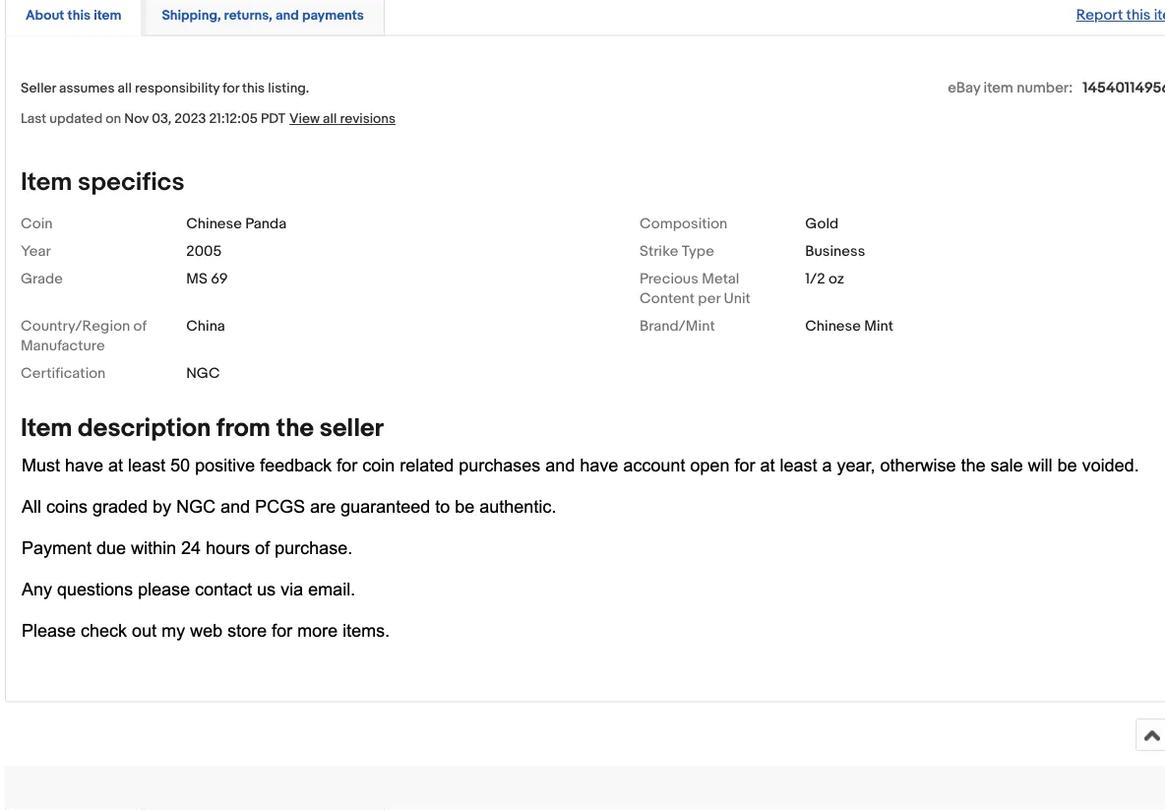 Task type: vqa. For each thing, say whether or not it's contained in the screenshot.


Task type: locate. For each thing, give the bounding box(es) containing it.
all
[[118, 80, 132, 97], [323, 111, 337, 128]]

all up on at the left of the page
[[118, 80, 132, 97]]

this right about
[[67, 8, 91, 24]]

the
[[276, 414, 314, 444]]

assumes
[[59, 80, 115, 97]]

manufacture
[[21, 337, 105, 355]]

report this ite
[[1077, 7, 1167, 24]]

0 vertical spatial all
[[118, 80, 132, 97]]

country/region of manufacture
[[21, 318, 147, 355]]

ite
[[1155, 7, 1167, 24]]

updated
[[50, 111, 103, 128]]

from
[[217, 414, 271, 444]]

tab list containing about this item
[[5, 0, 1167, 36]]

shipping,
[[162, 8, 221, 24]]

item right the ebay
[[984, 79, 1014, 97]]

0 vertical spatial item
[[94, 8, 121, 24]]

this left the ite
[[1127, 7, 1151, 24]]

1/2 oz
[[806, 270, 845, 288]]

this right for
[[242, 80, 265, 97]]

certification
[[21, 365, 106, 383]]

item up coin
[[21, 167, 72, 198]]

0 vertical spatial chinese
[[186, 215, 242, 233]]

chinese
[[186, 215, 242, 233], [806, 318, 861, 335]]

this
[[1127, 7, 1151, 24], [67, 8, 91, 24], [242, 80, 265, 97]]

chinese for chinese panda
[[186, 215, 242, 233]]

view
[[290, 111, 320, 128]]

panda
[[245, 215, 287, 233]]

item for item description from the seller
[[21, 414, 72, 444]]

2 item from the top
[[21, 414, 72, 444]]

1 vertical spatial item
[[21, 414, 72, 444]]

chinese mint
[[806, 318, 894, 335]]

revisions
[[340, 111, 396, 128]]

shipping, returns, and payments
[[162, 8, 364, 24]]

chinese for chinese mint
[[806, 318, 861, 335]]

0 horizontal spatial all
[[118, 80, 132, 97]]

item
[[21, 167, 72, 198], [21, 414, 72, 444]]

about this item
[[26, 8, 121, 24]]

china
[[186, 318, 225, 335]]

seller
[[320, 414, 384, 444]]

payments
[[302, 8, 364, 24]]

this inside button
[[67, 8, 91, 24]]

1 vertical spatial all
[[323, 111, 337, 128]]

0 horizontal spatial item
[[94, 8, 121, 24]]

unit
[[724, 290, 751, 308]]

tab list
[[5, 0, 1167, 36]]

metal
[[702, 270, 740, 288]]

chinese up the 2005
[[186, 215, 242, 233]]

2005
[[186, 243, 222, 260]]

1 horizontal spatial item
[[984, 79, 1014, 97]]

all right view
[[323, 111, 337, 128]]

item right about
[[94, 8, 121, 24]]

2023
[[175, 111, 206, 128]]

1 vertical spatial chinese
[[806, 318, 861, 335]]

composition
[[640, 215, 728, 233]]

item down certification
[[21, 414, 72, 444]]

precious metal content per unit
[[640, 270, 751, 308]]

report
[[1077, 7, 1124, 24]]

item
[[94, 8, 121, 24], [984, 79, 1014, 97]]

1 vertical spatial item
[[984, 79, 1014, 97]]

specifics
[[78, 167, 185, 198]]

0 horizontal spatial this
[[67, 8, 91, 24]]

1 horizontal spatial all
[[323, 111, 337, 128]]

1/2
[[806, 270, 826, 288]]

ms
[[186, 270, 208, 288]]

shipping, returns, and payments button
[[162, 7, 364, 25]]

2 horizontal spatial this
[[1127, 7, 1151, 24]]

ms 69
[[186, 270, 228, 288]]

1 horizontal spatial this
[[242, 80, 265, 97]]

item inside about this item button
[[94, 8, 121, 24]]

gold
[[806, 215, 839, 233]]

this for about
[[67, 8, 91, 24]]

ebay
[[948, 79, 981, 97]]

1 item from the top
[[21, 167, 72, 198]]

per
[[698, 290, 721, 308]]

69
[[211, 270, 228, 288]]

0 horizontal spatial chinese
[[186, 215, 242, 233]]

last updated on nov 03, 2023 21:12:05 pdt view all revisions
[[21, 111, 396, 128]]

0 vertical spatial item
[[21, 167, 72, 198]]

chinese left the mint
[[806, 318, 861, 335]]

1 horizontal spatial chinese
[[806, 318, 861, 335]]

chinese panda
[[186, 215, 287, 233]]



Task type: describe. For each thing, give the bounding box(es) containing it.
oz
[[829, 270, 845, 288]]

item for item specifics
[[21, 167, 72, 198]]

returns,
[[224, 8, 273, 24]]

strike
[[640, 243, 679, 260]]

strike type
[[640, 243, 715, 260]]

listing.
[[268, 80, 310, 97]]

about this item button
[[26, 7, 121, 25]]

of
[[134, 318, 147, 335]]

responsibility
[[135, 80, 220, 97]]

mint
[[865, 318, 894, 335]]

content
[[640, 290, 695, 308]]

about
[[26, 8, 64, 24]]

description
[[78, 414, 211, 444]]

21:12:05
[[209, 111, 258, 128]]

item specifics
[[21, 167, 185, 198]]

pdt
[[261, 111, 286, 128]]

number:
[[1017, 79, 1074, 97]]

type
[[682, 243, 715, 260]]

last
[[21, 111, 46, 128]]

this for report
[[1127, 7, 1151, 24]]

grade
[[21, 270, 63, 288]]

ngc
[[186, 365, 220, 383]]

for
[[223, 80, 239, 97]]

ebay item number: 14540114956
[[948, 79, 1167, 97]]

14540114956
[[1083, 79, 1167, 97]]

nov
[[124, 111, 149, 128]]

report this ite link
[[1067, 0, 1167, 34]]

and
[[276, 8, 299, 24]]

precious
[[640, 270, 699, 288]]

country/region
[[21, 318, 130, 335]]

view all revisions link
[[286, 110, 396, 128]]

03,
[[152, 111, 171, 128]]

item description from the seller
[[21, 414, 384, 444]]

year
[[21, 243, 51, 260]]

business
[[806, 243, 866, 260]]

seller assumes all responsibility for this listing.
[[21, 80, 310, 97]]

coin
[[21, 215, 53, 233]]

seller
[[21, 80, 56, 97]]

on
[[106, 111, 121, 128]]

brand/mint
[[640, 318, 715, 335]]



